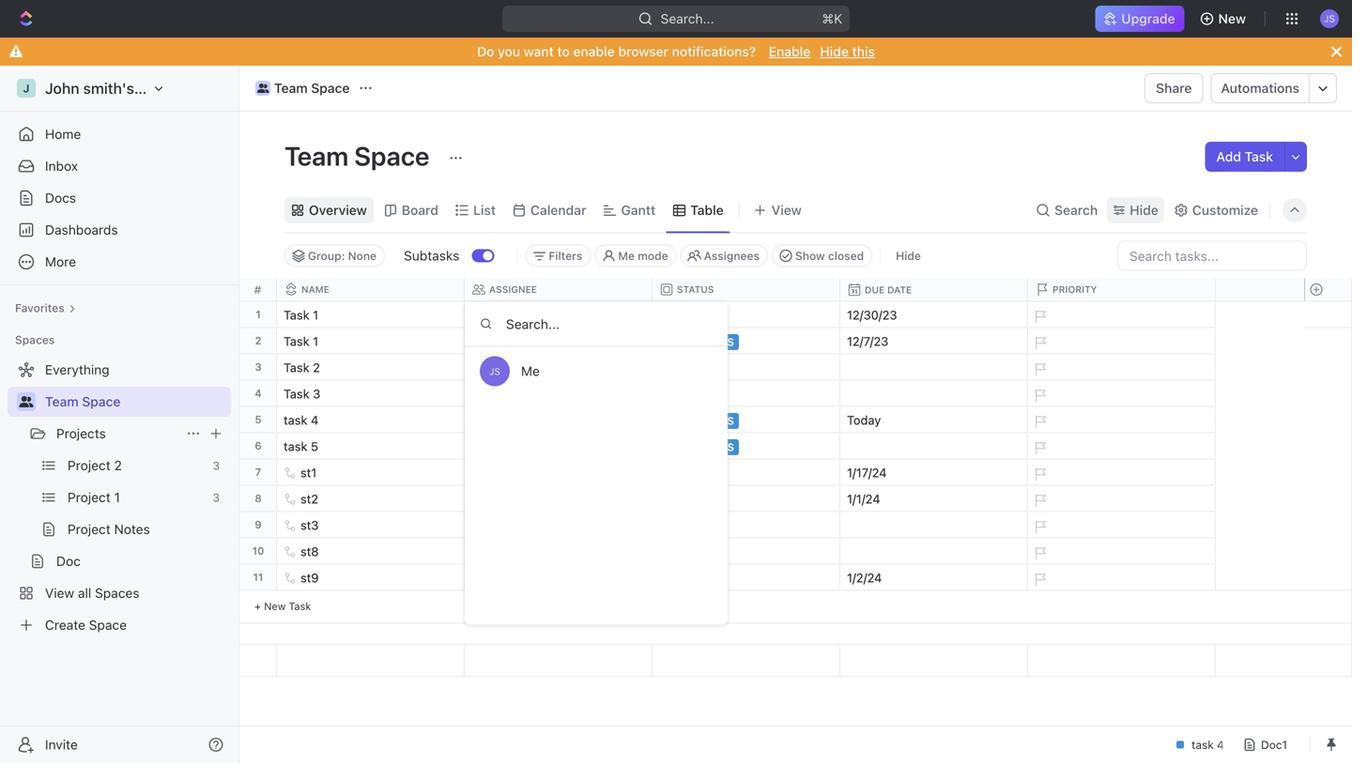 Task type: vqa. For each thing, say whether or not it's contained in the screenshot.
Set priority image
yes



Task type: describe. For each thing, give the bounding box(es) containing it.
2 for 1
[[255, 335, 261, 347]]

smith
[[499, 334, 530, 348]]

home
[[45, 126, 81, 142]]

filters
[[549, 249, 582, 262]]

project for project 2
[[68, 458, 111, 473]]

do
[[477, 44, 494, 59]]

row group containing 1 2 3 4 5 6 7 8 9 10
[[239, 302, 277, 624]]

Search... text field
[[465, 302, 728, 347]]

4 set priority element from the top
[[1025, 382, 1054, 410]]

1 vertical spatial team space
[[285, 140, 435, 171]]

projects link
[[56, 419, 178, 449]]

you
[[498, 44, 520, 59]]

press space to select this row. row containing task 3
[[277, 381, 1216, 410]]

task 4
[[284, 413, 319, 427]]

0 horizontal spatial team space link
[[45, 387, 227, 417]]

status
[[677, 284, 714, 295]]

enable
[[769, 44, 811, 59]]

show
[[795, 249, 825, 262]]

project 2 link
[[68, 451, 205, 481]]

press space to select this row. row containing 9
[[239, 512, 277, 538]]

priority column header
[[1028, 278, 1220, 301]]

2 set priority element from the top
[[1025, 329, 1054, 357]]

browser
[[618, 44, 669, 59]]

press space to select this row. row containing st1
[[277, 460, 1216, 489]]

this
[[852, 44, 875, 59]]

status button
[[653, 283, 840, 296]]

sidebar navigation
[[0, 66, 243, 763]]

st9
[[300, 571, 319, 585]]

set priority image for 1/2/24
[[1025, 566, 1054, 594]]

add task button
[[1205, 142, 1285, 172]]

set priority image for st3
[[1025, 513, 1054, 541]]

view button
[[747, 188, 808, 232]]

progress for today
[[678, 415, 734, 427]]

⌘k
[[822, 11, 842, 26]]

share button
[[1145, 73, 1203, 103]]

st3
[[300, 518, 319, 532]]

today
[[847, 413, 881, 427]]

3 inside press space to select this row. row
[[313, 387, 320, 401]]

add
[[1216, 149, 1241, 164]]

mode
[[638, 249, 668, 262]]

task inside button
[[1245, 149, 1273, 164]]

set priority image for today
[[1025, 408, 1054, 436]]

3 inside 1 2 3 4 5 6 7 8 9 10
[[255, 361, 262, 373]]

status column header
[[653, 278, 844, 301]]

1 for ‎task 1
[[313, 308, 318, 322]]

press space to select this row. row containing 11
[[239, 565, 277, 591]]

team inside tree
[[45, 394, 79, 409]]

1 2 3 4 5 6 7 8 9 10
[[252, 308, 264, 557]]

set priority image for st8
[[1025, 539, 1054, 568]]

js inside dropdown button
[[1324, 13, 1335, 24]]

10 set priority element from the top
[[1025, 539, 1054, 568]]

doc
[[56, 554, 81, 569]]

row group containing ‎task 1
[[277, 302, 1216, 624]]

today cell
[[840, 407, 1028, 432]]

set priority image for 12/7/23
[[1025, 329, 1054, 357]]

1 horizontal spatial user group image
[[257, 84, 269, 93]]

Search tasks... text field
[[1118, 242, 1306, 270]]

task 2
[[284, 361, 320, 375]]

task 5
[[284, 439, 318, 454]]

priority button
[[1028, 283, 1216, 296]]

docs link
[[8, 183, 231, 213]]

john smith's workspace, , element
[[17, 79, 36, 98]]

dashboards
[[45, 222, 118, 238]]

more button
[[8, 247, 231, 277]]

7 set priority element from the top
[[1025, 461, 1054, 489]]

priority
[[1053, 284, 1097, 295]]

new for new
[[1218, 11, 1246, 26]]

5 inside 1 2 3 4 5 6 7 8 9 10
[[255, 414, 262, 426]]

11
[[253, 571, 263, 584]]

john smith's workspace
[[45, 79, 216, 97]]

grid containing ‎task 1
[[239, 278, 1352, 677]]

project 1 link
[[68, 483, 205, 513]]

press space to select this row. row containing 10
[[239, 538, 277, 565]]

john
[[471, 334, 496, 348]]

project for project 1
[[68, 490, 111, 505]]

press space to select this row. row containing st9
[[277, 565, 1216, 594]]

1/2/24 cell
[[840, 565, 1028, 590]]

overview
[[309, 202, 367, 218]]

task for task 1
[[284, 334, 310, 348]]

to
[[557, 44, 570, 59]]

2 for task
[[313, 361, 320, 375]]

progress for 12/7/23
[[678, 336, 734, 348]]

press space to select this row. row containing ‎task 1
[[277, 302, 1216, 331]]

press space to select this row. row containing task 2
[[277, 354, 1216, 384]]

share
[[1156, 80, 1192, 96]]

board link
[[398, 197, 439, 223]]

me for me
[[521, 363, 540, 379]]

gantt
[[621, 202, 656, 218]]

1 inside 1 2 3 4 5 6 7 8 9 10
[[256, 308, 261, 321]]

project for project notes
[[68, 522, 111, 537]]

8
[[255, 492, 262, 505]]

customize button
[[1168, 197, 1264, 223]]

0 vertical spatial team
[[274, 80, 308, 96]]

12/7/23 cell
[[840, 328, 1028, 354]]

me mode
[[618, 249, 668, 262]]

enable
[[573, 44, 615, 59]]

10
[[252, 545, 264, 557]]

1/1/24 cell
[[840, 486, 1028, 511]]

1/17/24
[[847, 466, 887, 480]]

project notes
[[68, 522, 150, 537]]

press space to select this row. row containing 7
[[239, 460, 277, 486]]

me for me mode
[[618, 249, 635, 262]]

view all spaces
[[45, 585, 139, 601]]

new task
[[264, 600, 311, 613]]

press space to select this row. row containing st8
[[277, 538, 1216, 568]]

task 3
[[284, 387, 320, 401]]

project 1
[[68, 490, 120, 505]]

press space to select this row. row containing 8
[[239, 486, 277, 512]]

hide inside dropdown button
[[1130, 202, 1159, 218]]

1 for project 1
[[114, 490, 120, 505]]

view for view
[[772, 202, 802, 218]]

5 inside press space to select this row. row
[[311, 439, 318, 454]]

‎task 1
[[284, 308, 318, 322]]

overview link
[[305, 197, 367, 223]]

12/30/23 cell
[[840, 302, 1028, 327]]

automations button
[[1212, 74, 1309, 102]]

spaces inside view all spaces link
[[95, 585, 139, 601]]

team space inside tree
[[45, 394, 121, 409]]

3 progress from the top
[[678, 441, 734, 454]]

js button
[[1315, 4, 1345, 34]]

row containing name
[[277, 278, 1220, 301]]

4 inside 1 2 3 4 5 6 7 8 9 10
[[255, 387, 262, 400]]

invite
[[45, 737, 78, 753]]

set priority image for 1/17/24
[[1025, 461, 1054, 489]]

calendar
[[531, 202, 586, 218]]

9 set priority element from the top
[[1025, 513, 1054, 541]]

1/17/24 cell
[[840, 460, 1028, 485]]

3 in progress from the top
[[664, 441, 734, 454]]

st1
[[300, 466, 317, 480]]

in for 12/7/23
[[664, 336, 675, 348]]

show closed button
[[772, 245, 872, 267]]

subtasks
[[404, 248, 459, 263]]

3 row group from the left
[[1304, 302, 1351, 624]]

search button
[[1030, 197, 1103, 223]]

task for task 5
[[284, 439, 307, 454]]

add task
[[1216, 149, 1273, 164]]

list
[[473, 202, 496, 218]]

table
[[690, 202, 724, 218]]

1 set priority element from the top
[[1025, 303, 1054, 331]]

press space to select this row. row containing st3
[[277, 512, 1216, 541]]

press space to select this row. row containing st2
[[277, 486, 1216, 515]]

john
[[45, 79, 79, 97]]

#
[[254, 283, 261, 296]]

5 set priority image from the top
[[1025, 434, 1054, 462]]

assignees
[[704, 249, 760, 262]]

table link
[[687, 197, 724, 223]]

new for new task
[[264, 600, 286, 613]]

in progress cell for today
[[653, 407, 840, 432]]

notes
[[114, 522, 150, 537]]



Task type: locate. For each thing, give the bounding box(es) containing it.
cell
[[465, 302, 653, 327], [653, 302, 840, 327], [465, 354, 653, 380], [653, 354, 840, 380], [840, 354, 1028, 380], [465, 381, 653, 406], [653, 381, 840, 406], [840, 381, 1028, 406], [465, 407, 653, 432], [465, 433, 653, 459], [840, 433, 1028, 459], [465, 460, 653, 485], [653, 460, 840, 485], [465, 486, 653, 511], [653, 486, 840, 511], [465, 512, 653, 538], [653, 512, 840, 538], [840, 512, 1028, 538], [465, 538, 653, 564], [653, 538, 840, 564], [840, 538, 1028, 564], [465, 565, 653, 590], [653, 565, 840, 590]]

favorites button
[[8, 297, 83, 319]]

1 horizontal spatial new
[[1218, 11, 1246, 26]]

due date column header
[[840, 278, 1032, 301]]

view inside view button
[[772, 202, 802, 218]]

‎task
[[284, 308, 310, 322]]

1 inside the sidebar navigation
[[114, 490, 120, 505]]

2 up task 3
[[313, 361, 320, 375]]

hide up date
[[896, 249, 921, 262]]

group:
[[308, 249, 345, 262]]

1/1/24
[[847, 492, 880, 506]]

3
[[255, 361, 262, 373], [313, 387, 320, 401], [213, 459, 220, 472], [213, 491, 220, 504]]

0 vertical spatial js
[[1324, 13, 1335, 24]]

1 task from the top
[[284, 413, 307, 427]]

in for today
[[664, 415, 675, 427]]

set priority image for 1/1/24
[[1025, 487, 1054, 515]]

want
[[524, 44, 554, 59]]

4 set priority image from the top
[[1025, 408, 1054, 436]]

js
[[1324, 13, 1335, 24], [489, 366, 500, 377]]

1 vertical spatial me
[[521, 363, 540, 379]]

press space to select this row. row containing task 5
[[277, 433, 1216, 462]]

customize
[[1192, 202, 1258, 218]]

1 vertical spatial in progress
[[664, 415, 734, 427]]

8 set priority image from the top
[[1025, 566, 1054, 594]]

name column header
[[277, 278, 469, 301]]

name button
[[277, 283, 465, 296]]

new button
[[1192, 4, 1257, 34]]

2 in progress from the top
[[664, 415, 734, 427]]

1 set priority image from the top
[[1025, 355, 1054, 384]]

5 set priority element from the top
[[1025, 408, 1054, 436]]

due date button
[[840, 284, 1028, 297]]

task up task 5
[[284, 413, 307, 427]]

0 vertical spatial in progress cell
[[653, 328, 840, 354]]

6 set priority element from the top
[[1025, 434, 1054, 462]]

set priority image
[[1025, 303, 1054, 331], [1025, 329, 1054, 357], [1025, 382, 1054, 410], [1025, 408, 1054, 436], [1025, 434, 1054, 462], [1025, 461, 1054, 489], [1025, 487, 1054, 515], [1025, 566, 1054, 594]]

0 horizontal spatial hide
[[820, 44, 849, 59]]

2 vertical spatial team
[[45, 394, 79, 409]]

view inside view all spaces link
[[45, 585, 74, 601]]

7
[[255, 466, 261, 478]]

3 in progress cell from the top
[[653, 433, 840, 459]]

task down st9
[[289, 600, 311, 613]]

press space to select this row. row containing 5
[[239, 407, 277, 433]]

2 task from the top
[[284, 439, 307, 454]]

closed
[[828, 249, 864, 262]]

john smith
[[471, 334, 530, 348]]

1 horizontal spatial js
[[1324, 13, 1335, 24]]

hide button
[[1107, 197, 1164, 223]]

3 left task 2
[[255, 361, 262, 373]]

4 down task 3
[[311, 413, 319, 427]]

space
[[311, 80, 350, 96], [354, 140, 429, 171], [82, 394, 121, 409], [89, 617, 127, 633]]

2 set priority image from the top
[[1025, 513, 1054, 541]]

assignees button
[[680, 245, 768, 267]]

0 horizontal spatial user group image
[[19, 396, 33, 408]]

inbox
[[45, 158, 78, 174]]

press space to select this row. row containing task 1
[[277, 328, 1216, 357]]

list link
[[469, 197, 496, 223]]

2 inside 1 2 3 4 5 6 7 8 9 10
[[255, 335, 261, 347]]

1 horizontal spatial spaces
[[95, 585, 139, 601]]

press space to select this row. row containing 3
[[239, 354, 277, 381]]

task down ‎task
[[284, 334, 310, 348]]

1 horizontal spatial 2
[[255, 335, 261, 347]]

1 project from the top
[[68, 458, 111, 473]]

create space link
[[8, 610, 227, 640]]

2 vertical spatial 2
[[114, 458, 122, 473]]

0 horizontal spatial spaces
[[15, 333, 55, 346]]

task
[[1245, 149, 1273, 164], [284, 334, 310, 348], [284, 361, 310, 375], [284, 387, 310, 401], [289, 600, 311, 613]]

task down task 1
[[284, 361, 310, 375]]

1 vertical spatial 2
[[313, 361, 320, 375]]

0 vertical spatial spaces
[[15, 333, 55, 346]]

spaces down favorites
[[15, 333, 55, 346]]

j
[[23, 82, 30, 95]]

3 left "8"
[[213, 491, 220, 504]]

new inside button
[[1218, 11, 1246, 26]]

more
[[45, 254, 76, 269]]

2 horizontal spatial 2
[[313, 361, 320, 375]]

0 horizontal spatial me
[[521, 363, 540, 379]]

user group image
[[257, 84, 269, 93], [19, 396, 33, 408]]

7 set priority image from the top
[[1025, 487, 1054, 515]]

1 vertical spatial progress
[[678, 415, 734, 427]]

2 for project
[[114, 458, 122, 473]]

1 down "#" in the top left of the page
[[256, 308, 261, 321]]

1 vertical spatial user group image
[[19, 396, 33, 408]]

in progress
[[664, 336, 734, 348], [664, 415, 734, 427], [664, 441, 734, 454]]

home link
[[8, 119, 231, 149]]

1 for task 1
[[313, 334, 318, 348]]

task 1
[[284, 334, 318, 348]]

inbox link
[[8, 151, 231, 181]]

tree
[[8, 355, 231, 640]]

task
[[284, 413, 307, 427], [284, 439, 307, 454]]

1 horizontal spatial me
[[618, 249, 635, 262]]

me inside dropdown button
[[618, 249, 635, 262]]

in
[[664, 336, 675, 348], [664, 415, 675, 427], [664, 441, 675, 454]]

3 project from the top
[[68, 522, 111, 537]]

due
[[865, 285, 885, 295]]

1 horizontal spatial hide
[[896, 249, 921, 262]]

1 vertical spatial team space link
[[45, 387, 227, 417]]

0 horizontal spatial new
[[264, 600, 286, 613]]

2 vertical spatial in progress cell
[[653, 433, 840, 459]]

1 vertical spatial new
[[264, 600, 286, 613]]

0 horizontal spatial 4
[[255, 387, 262, 400]]

automations
[[1221, 80, 1300, 96]]

in progress cell
[[653, 328, 840, 354], [653, 407, 840, 432], [653, 433, 840, 459]]

1 vertical spatial spaces
[[95, 585, 139, 601]]

2 vertical spatial in progress
[[664, 441, 734, 454]]

gantt link
[[617, 197, 656, 223]]

4 inside press space to select this row. row
[[311, 413, 319, 427]]

project down project 2
[[68, 490, 111, 505]]

1/2/24
[[847, 571, 882, 585]]

0 vertical spatial project
[[68, 458, 111, 473]]

0 vertical spatial hide
[[820, 44, 849, 59]]

due date
[[865, 285, 912, 295]]

6 set priority image from the top
[[1025, 461, 1054, 489]]

task down task 4
[[284, 439, 307, 454]]

4 left task 3
[[255, 387, 262, 400]]

tree inside the sidebar navigation
[[8, 355, 231, 640]]

task for task 2
[[284, 361, 310, 375]]

assignee column header
[[465, 278, 656, 301]]

1 horizontal spatial view
[[772, 202, 802, 218]]

hide button
[[888, 245, 929, 267]]

2 left task 1
[[255, 335, 261, 347]]

2 inside tree
[[114, 458, 122, 473]]

1 set priority image from the top
[[1025, 303, 1054, 331]]

view left all
[[45, 585, 74, 601]]

team space
[[274, 80, 350, 96], [285, 140, 435, 171], [45, 394, 121, 409]]

doc link
[[56, 546, 227, 577]]

st8
[[300, 545, 319, 559]]

0 vertical spatial 4
[[255, 387, 262, 400]]

1 vertical spatial project
[[68, 490, 111, 505]]

progress
[[678, 336, 734, 348], [678, 415, 734, 427], [678, 441, 734, 454]]

docs
[[45, 190, 76, 206]]

press space to select this row. row
[[239, 302, 277, 328], [277, 302, 1216, 331], [1304, 302, 1351, 328], [239, 328, 277, 354], [277, 328, 1216, 357], [1304, 328, 1351, 354], [239, 354, 277, 381], [277, 354, 1216, 384], [1304, 354, 1351, 381], [239, 381, 277, 407], [277, 381, 1216, 410], [1304, 381, 1351, 407], [239, 407, 277, 433], [277, 407, 1216, 436], [1304, 407, 1351, 433], [239, 433, 277, 460], [277, 433, 1216, 462], [1304, 433, 1351, 460], [239, 460, 277, 486], [277, 460, 1216, 489], [1304, 460, 1351, 486], [239, 486, 277, 512], [277, 486, 1216, 515], [1304, 486, 1351, 512], [239, 512, 277, 538], [277, 512, 1216, 541], [1304, 512, 1351, 538], [239, 538, 277, 565], [277, 538, 1216, 568], [1304, 538, 1351, 565], [239, 565, 277, 591], [277, 565, 1216, 594], [1304, 565, 1351, 591], [277, 645, 1216, 677], [1304, 645, 1351, 677]]

2 vertical spatial team space
[[45, 394, 121, 409]]

0 horizontal spatial 2
[[114, 458, 122, 473]]

me mode button
[[595, 245, 677, 267]]

smith's
[[83, 79, 134, 97]]

2 set priority image from the top
[[1025, 329, 1054, 357]]

3 in from the top
[[664, 441, 675, 454]]

task right add
[[1245, 149, 1273, 164]]

in progress for 12/7/23
[[664, 336, 734, 348]]

new
[[1218, 11, 1246, 26], [264, 600, 286, 613]]

2 down projects "link"
[[114, 458, 122, 473]]

john smith cell
[[465, 328, 653, 354]]

1 vertical spatial 5
[[311, 439, 318, 454]]

1 vertical spatial js
[[489, 366, 500, 377]]

0 vertical spatial new
[[1218, 11, 1246, 26]]

task up task 4
[[284, 387, 310, 401]]

1 vertical spatial in
[[664, 415, 675, 427]]

upgrade link
[[1095, 6, 1185, 32]]

1 vertical spatial in progress cell
[[653, 407, 840, 432]]

0 vertical spatial user group image
[[257, 84, 269, 93]]

dashboards link
[[8, 215, 231, 245]]

search
[[1055, 202, 1098, 218]]

2 project from the top
[[68, 490, 111, 505]]

tree containing everything
[[8, 355, 231, 640]]

row group
[[239, 302, 277, 624], [277, 302, 1216, 624], [1304, 302, 1351, 624]]

2 vertical spatial hide
[[896, 249, 921, 262]]

1 up project notes
[[114, 490, 120, 505]]

2 inside press space to select this row. row
[[313, 361, 320, 375]]

3 left 7
[[213, 459, 220, 472]]

me down smith
[[521, 363, 540, 379]]

1 row group from the left
[[239, 302, 277, 624]]

1 progress from the top
[[678, 336, 734, 348]]

hide inside button
[[896, 249, 921, 262]]

task for task 3
[[284, 387, 310, 401]]

in progress for today
[[664, 415, 734, 427]]

view
[[772, 202, 802, 218], [45, 585, 74, 601]]

1 horizontal spatial 5
[[311, 439, 318, 454]]

2 progress from the top
[[678, 415, 734, 427]]

1 vertical spatial hide
[[1130, 202, 1159, 218]]

1 vertical spatial task
[[284, 439, 307, 454]]

project up project 1
[[68, 458, 111, 473]]

2 vertical spatial in
[[664, 441, 675, 454]]

new down the 10
[[264, 600, 286, 613]]

5 up st1
[[311, 439, 318, 454]]

0 vertical spatial me
[[618, 249, 635, 262]]

2 row group from the left
[[277, 302, 1216, 624]]

create
[[45, 617, 85, 633]]

task for task 4
[[284, 413, 307, 427]]

1 in progress from the top
[[664, 336, 734, 348]]

0 vertical spatial view
[[772, 202, 802, 218]]

0 vertical spatial 2
[[255, 335, 261, 347]]

3 set priority element from the top
[[1025, 355, 1054, 384]]

view for view all spaces
[[45, 585, 74, 601]]

0 vertical spatial in progress
[[664, 336, 734, 348]]

3 set priority image from the top
[[1025, 539, 1054, 568]]

assignee button
[[465, 283, 653, 296]]

1 vertical spatial view
[[45, 585, 74, 601]]

2 in progress cell from the top
[[653, 407, 840, 432]]

2 vertical spatial project
[[68, 522, 111, 537]]

0 horizontal spatial view
[[45, 585, 74, 601]]

0 horizontal spatial 5
[[255, 414, 262, 426]]

press space to select this row. row containing 2
[[239, 328, 277, 354]]

grid
[[239, 278, 1352, 677]]

show closed
[[795, 249, 864, 262]]

hide
[[820, 44, 849, 59], [1130, 202, 1159, 218], [896, 249, 921, 262]]

everything
[[45, 362, 110, 377]]

0 vertical spatial in
[[664, 336, 675, 348]]

0 vertical spatial 5
[[255, 414, 262, 426]]

me left mode
[[618, 249, 635, 262]]

9
[[255, 519, 262, 531]]

0 vertical spatial team space link
[[251, 77, 354, 100]]

set priority image
[[1025, 355, 1054, 384], [1025, 513, 1054, 541], [1025, 539, 1054, 568]]

1 horizontal spatial team space link
[[251, 77, 354, 100]]

3 down task 2
[[313, 387, 320, 401]]

6
[[255, 440, 262, 452]]

filters button
[[525, 245, 591, 267]]

2
[[255, 335, 261, 347], [313, 361, 320, 375], [114, 458, 122, 473]]

1 up task 2
[[313, 334, 318, 348]]

set priority element
[[1025, 303, 1054, 331], [1025, 329, 1054, 357], [1025, 355, 1054, 384], [1025, 382, 1054, 410], [1025, 408, 1054, 436], [1025, 434, 1054, 462], [1025, 461, 1054, 489], [1025, 487, 1054, 515], [1025, 513, 1054, 541], [1025, 539, 1054, 568], [1025, 566, 1054, 594]]

new up automations at the right of page
[[1218, 11, 1246, 26]]

team
[[274, 80, 308, 96], [285, 140, 349, 171], [45, 394, 79, 409]]

press space to select this row. row containing 1
[[239, 302, 277, 328]]

3 set priority image from the top
[[1025, 382, 1054, 410]]

calendar link
[[527, 197, 586, 223]]

press space to select this row. row containing task 4
[[277, 407, 1216, 436]]

in progress cell for 12/7/23
[[653, 328, 840, 354]]

user group image inside the sidebar navigation
[[19, 396, 33, 408]]

1 right ‎task
[[313, 308, 318, 322]]

do you want to enable browser notifications? enable hide this
[[477, 44, 875, 59]]

row
[[277, 278, 1220, 301]]

0 horizontal spatial js
[[489, 366, 500, 377]]

8 set priority element from the top
[[1025, 487, 1054, 515]]

1 in from the top
[[664, 336, 675, 348]]

1 in progress cell from the top
[[653, 328, 840, 354]]

hide left this
[[820, 44, 849, 59]]

5 up 6
[[255, 414, 262, 426]]

1 vertical spatial team
[[285, 140, 349, 171]]

view up the show
[[772, 202, 802, 218]]

12/30/23
[[847, 308, 897, 322]]

2 in from the top
[[664, 415, 675, 427]]

date
[[887, 285, 912, 295]]

hide right search
[[1130, 202, 1159, 218]]

press space to select this row. row containing 4
[[239, 381, 277, 407]]

1 vertical spatial 4
[[311, 413, 319, 427]]

11 set priority element from the top
[[1025, 566, 1054, 594]]

dropdown menu image
[[840, 645, 1027, 676]]

12/7/23
[[847, 334, 889, 348]]

assignee
[[489, 284, 537, 295]]

notifications?
[[672, 44, 756, 59]]

0 vertical spatial progress
[[678, 336, 734, 348]]

0 vertical spatial team space
[[274, 80, 350, 96]]

0 vertical spatial task
[[284, 413, 307, 427]]

set priority image for 12/30/23
[[1025, 303, 1054, 331]]

2 vertical spatial progress
[[678, 441, 734, 454]]

project down project 1
[[68, 522, 111, 537]]

1 horizontal spatial 4
[[311, 413, 319, 427]]

press space to select this row. row containing 6
[[239, 433, 277, 460]]

2 horizontal spatial hide
[[1130, 202, 1159, 218]]

project notes link
[[68, 515, 227, 545]]

spaces up create space link
[[95, 585, 139, 601]]



